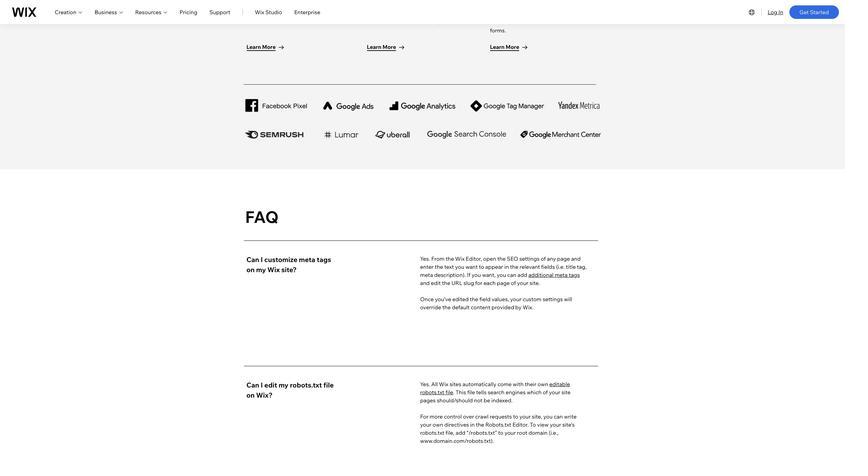 Task type: vqa. For each thing, say whether or not it's contained in the screenshot.
ROOT
yes



Task type: locate. For each thing, give the bounding box(es) containing it.
google merchant center image
[[519, 131, 602, 139], [520, 131, 601, 139]]

can inside can i edit my robots.txt file on wix?
[[246, 381, 259, 389]]

settings inside once you've edited the field values, your custom settings will override the default content provided by wix.
[[543, 296, 563, 303]]

0 horizontal spatial file
[[323, 381, 334, 389]]

editable robots.txt file
[[420, 381, 570, 396]]

own up which
[[538, 381, 548, 388]]

your left site.
[[517, 280, 528, 286]]

tells
[[476, 389, 487, 396]]

of right which
[[543, 389, 548, 396]]

editable robots.txt file link
[[420, 381, 570, 396]]

crawl
[[475, 413, 489, 420]]

add inside the for more control over crawl requests to your site, you can write your own directives in the robots.txt editor. to view your site's robots.txt file, add "/robots.txt" to your root domain (i.e., www.domain.com/robots.txt).
[[456, 429, 465, 436]]

yes. for can i edit my robots.txt file on wix?
[[420, 381, 430, 388]]

1 google merchant center image from the left
[[519, 131, 602, 139]]

of down yes. from the wix editor, open the seo settings of any page and enter the text you want to appear in the relevant fields (i.e. title tag, meta description). if you want, you can add
[[511, 280, 516, 286]]

1 horizontal spatial tags
[[569, 272, 580, 278]]

file inside the editable robots.txt file
[[446, 389, 453, 396]]

file inside . this file tells search engines which of your site pages should/should not be indexed.
[[467, 389, 475, 396]]

url
[[452, 280, 462, 286]]

1 vertical spatial i
[[261, 381, 263, 389]]

you've
[[435, 296, 451, 303]]

1 horizontal spatial learn
[[367, 43, 381, 50]]

1 horizontal spatial and
[[571, 255, 581, 262]]

1 horizontal spatial can
[[554, 413, 563, 420]]

2 can from the top
[[246, 381, 259, 389]]

2 on from the top
[[246, 391, 255, 399]]

can down seo
[[507, 272, 516, 278]]

0 horizontal spatial edit
[[264, 381, 277, 389]]

0 horizontal spatial page
[[497, 280, 510, 286]]

settings for seo
[[519, 255, 540, 262]]

add inside yes. from the wix editor, open the seo settings of any page and enter the text you want to appear in the relevant fields (i.e. title tag, meta description). if you want, you can add
[[517, 272, 527, 278]]

file
[[323, 381, 334, 389], [446, 389, 453, 396], [467, 389, 475, 396]]

tags inside the additional meta tags and edit the url slug for each page of your site.
[[569, 272, 580, 278]]

the up appear
[[497, 255, 506, 262]]

pricing link
[[180, 8, 197, 16]]

1 horizontal spatial more
[[383, 43, 396, 50]]

2 horizontal spatial learn more link
[[490, 43, 527, 52]]

yes. all wix sites automatically come with their own
[[420, 381, 549, 388]]

wix inside can i customize meta tags on my wix site?
[[267, 266, 280, 274]]

title
[[566, 264, 576, 270]]

to up editor.
[[513, 413, 518, 420]]

0 vertical spatial yes.
[[420, 255, 430, 262]]

you right if
[[472, 272, 481, 278]]

of left any
[[541, 255, 546, 262]]

0 vertical spatial in
[[504, 264, 509, 270]]

0 horizontal spatial learn more link
[[246, 43, 284, 52]]

editable
[[549, 381, 570, 388]]

wix
[[255, 9, 264, 15], [455, 255, 465, 262], [267, 266, 280, 274], [439, 381, 448, 388]]

1 vertical spatial and
[[420, 280, 430, 286]]

1 vertical spatial of
[[511, 280, 516, 286]]

my inside can i edit my robots.txt file on wix?
[[279, 381, 288, 389]]

settings left will
[[543, 296, 563, 303]]

0 vertical spatial tags
[[317, 255, 331, 264]]

www.domain.com/robots.txt). link
[[420, 438, 495, 444]]

0 vertical spatial of
[[541, 255, 546, 262]]

3 learn from the left
[[490, 43, 505, 50]]

all
[[431, 381, 438, 388]]

tags inside can i customize meta tags on my wix site?
[[317, 255, 331, 264]]

learn more
[[246, 43, 276, 50], [367, 43, 396, 50], [490, 43, 519, 50]]

creation button
[[55, 8, 82, 16]]

google search console image
[[426, 131, 508, 139], [427, 131, 506, 139]]

add down relevant
[[517, 272, 527, 278]]

can inside yes. from the wix editor, open the seo settings of any page and enter the text you want to appear in the relevant fields (i.e. title tag, meta description). if you want, you can add
[[507, 272, 516, 278]]

meta down enter
[[420, 272, 433, 278]]

0 horizontal spatial own
[[433, 421, 443, 428]]

log in
[[768, 9, 783, 15]]

to right want
[[479, 264, 484, 270]]

1 learn more from the left
[[246, 43, 276, 50]]

0 vertical spatial on
[[246, 266, 255, 274]]

2 horizontal spatial file
[[467, 389, 475, 396]]

2 i from the top
[[261, 381, 263, 389]]

1 vertical spatial edit
[[264, 381, 277, 389]]

you
[[455, 264, 464, 270], [472, 272, 481, 278], [497, 272, 506, 278], [543, 413, 553, 420]]

can left customize
[[246, 255, 259, 264]]

0 horizontal spatial and
[[420, 280, 430, 286]]

own down more at the bottom of page
[[433, 421, 443, 428]]

wix inside yes. from the wix editor, open the seo settings of any page and enter the text you want to appear in the relevant fields (i.e. title tag, meta description). if you want, you can add
[[455, 255, 465, 262]]

your inside once you've edited the field values, your custom settings will override the default content provided by wix.
[[510, 296, 521, 303]]

can up wix?
[[246, 381, 259, 389]]

google analytics and google tag manager image
[[383, 95, 550, 115]]

pages
[[420, 397, 436, 404]]

settings inside yes. from the wix editor, open the seo settings of any page and enter the text you want to appear in the relevant fields (i.e. title tag, meta description). if you want, you can add
[[519, 255, 540, 262]]

i inside can i customize meta tags on my wix site?
[[261, 255, 263, 264]]

edit down the description).
[[431, 280, 441, 286]]

1 horizontal spatial settings
[[543, 296, 563, 303]]

0 horizontal spatial can
[[507, 272, 516, 278]]

0 vertical spatial add
[[517, 272, 527, 278]]

site
[[562, 389, 571, 396]]

0 horizontal spatial learn
[[246, 43, 261, 50]]

more
[[262, 43, 276, 50], [383, 43, 396, 50], [506, 43, 519, 50]]

0 vertical spatial my
[[256, 266, 266, 274]]

0 horizontal spatial to
[[479, 264, 484, 270]]

2 horizontal spatial meta
[[555, 272, 568, 278]]

3 learn more from the left
[[490, 43, 519, 50]]

fields
[[541, 264, 555, 270]]

the down the description).
[[442, 280, 450, 286]]

.
[[453, 389, 454, 396]]

add up www.domain.com/robots.txt). link
[[456, 429, 465, 436]]

can
[[246, 255, 259, 264], [246, 381, 259, 389]]

1 vertical spatial can
[[246, 381, 259, 389]]

and up title
[[571, 255, 581, 262]]

to down robots.txt
[[498, 429, 503, 436]]

over
[[463, 413, 474, 420]]

1 vertical spatial page
[[497, 280, 510, 286]]

uberall image
[[375, 131, 410, 139], [375, 131, 409, 139]]

meta
[[299, 255, 315, 264], [420, 272, 433, 278], [555, 272, 568, 278]]

1 horizontal spatial file
[[446, 389, 453, 396]]

the up "/robots.txt"
[[476, 421, 484, 428]]

appear
[[485, 264, 503, 270]]

0 horizontal spatial settings
[[519, 255, 540, 262]]

can inside the for more control over crawl requests to your site, you can write your own directives in the robots.txt editor. to view your site's robots.txt file, add "/robots.txt" to your root domain (i.e., www.domain.com/robots.txt).
[[554, 413, 563, 420]]

1 horizontal spatial add
[[517, 272, 527, 278]]

additional meta tags and edit the url slug for each page of your site.
[[420, 272, 580, 286]]

your
[[517, 280, 528, 286], [510, 296, 521, 303], [549, 389, 560, 396], [519, 413, 531, 420], [420, 421, 431, 428], [550, 421, 561, 428], [505, 429, 516, 436]]

2 vertical spatial of
[[543, 389, 548, 396]]

and down enter
[[420, 280, 430, 286]]

settings for custom
[[543, 296, 563, 303]]

resources
[[135, 9, 161, 15]]

slug
[[463, 280, 474, 286]]

more
[[430, 413, 443, 420]]

meta down (i.e.
[[555, 272, 568, 278]]

edit inside can i edit my robots.txt file on wix?
[[264, 381, 277, 389]]

in
[[779, 9, 783, 15]]

automatically
[[462, 381, 496, 388]]

yes.
[[420, 255, 430, 262], [420, 381, 430, 388]]

1 can from the top
[[246, 255, 259, 264]]

0 vertical spatial page
[[557, 255, 570, 262]]

1 horizontal spatial my
[[279, 381, 288, 389]]

add
[[517, 272, 527, 278], [456, 429, 465, 436]]

yes. up enter
[[420, 255, 430, 262]]

robots.txt inside the editable robots.txt file
[[420, 389, 444, 396]]

1 horizontal spatial learn more
[[367, 43, 396, 50]]

0 horizontal spatial meta
[[299, 255, 315, 264]]

1 vertical spatial settings
[[543, 296, 563, 303]]

1 vertical spatial add
[[456, 429, 465, 436]]

you up view
[[543, 413, 553, 420]]

you down appear
[[497, 272, 506, 278]]

yandex metrica image
[[549, 95, 610, 115]]

can i edit my robots.txt file on wix?
[[246, 381, 334, 399]]

0 horizontal spatial more
[[262, 43, 276, 50]]

learn
[[246, 43, 261, 50], [367, 43, 381, 50], [490, 43, 505, 50]]

can inside can i customize meta tags on my wix site?
[[246, 255, 259, 264]]

edit
[[431, 280, 441, 286], [264, 381, 277, 389]]

with
[[513, 381, 524, 388]]

2 learn more from the left
[[367, 43, 396, 50]]

my
[[256, 266, 266, 274], [279, 381, 288, 389]]

settings up relevant
[[519, 255, 540, 262]]

1 horizontal spatial learn more link
[[367, 43, 404, 52]]

2 horizontal spatial learn
[[490, 43, 505, 50]]

1 horizontal spatial page
[[557, 255, 570, 262]]

meta inside can i customize meta tags on my wix site?
[[299, 255, 315, 264]]

semrush image
[[244, 131, 304, 139], [245, 131, 303, 139]]

2 yes. from the top
[[420, 381, 430, 388]]

1 vertical spatial to
[[513, 413, 518, 420]]

1 i from the top
[[261, 255, 263, 264]]

0 horizontal spatial add
[[456, 429, 465, 436]]

can for on
[[246, 381, 259, 389]]

2 google merchant center image from the left
[[520, 131, 601, 139]]

0 horizontal spatial learn more
[[246, 43, 276, 50]]

search
[[488, 389, 504, 396]]

this
[[456, 389, 466, 396]]

settings
[[519, 255, 540, 262], [543, 296, 563, 303]]

their
[[525, 381, 536, 388]]

requests
[[490, 413, 512, 420]]

1 horizontal spatial in
[[504, 264, 509, 270]]

1 google search console image from the left
[[426, 131, 508, 139]]

wix studio link
[[255, 8, 282, 16]]

1 horizontal spatial own
[[538, 381, 548, 388]]

can for my
[[246, 255, 259, 264]]

0 vertical spatial can
[[507, 272, 516, 278]]

wix down customize
[[267, 266, 280, 274]]

robots.txt
[[485, 421, 511, 428]]

in down seo
[[504, 264, 509, 270]]

1 vertical spatial in
[[470, 421, 475, 428]]

0 vertical spatial settings
[[519, 255, 540, 262]]

1 on from the top
[[246, 266, 255, 274]]

field
[[479, 296, 491, 303]]

0 vertical spatial edit
[[431, 280, 441, 286]]

can left write
[[554, 413, 563, 420]]

. this file tells search engines which of your site pages should/should not be indexed.
[[420, 389, 571, 404]]

i
[[261, 255, 263, 264], [261, 381, 263, 389]]

page up (i.e.
[[557, 255, 570, 262]]

2 horizontal spatial more
[[506, 43, 519, 50]]

the inside the additional meta tags and edit the url slug for each page of your site.
[[442, 280, 450, 286]]

i inside can i edit my robots.txt file on wix?
[[261, 381, 263, 389]]

meta inside yes. from the wix editor, open the seo settings of any page and enter the text you want to appear in the relevant fields (i.e. title tag, meta description). if you want, you can add
[[420, 272, 433, 278]]

your up by
[[510, 296, 521, 303]]

1 vertical spatial can
[[554, 413, 563, 420]]

of inside yes. from the wix editor, open the seo settings of any page and enter the text you want to appear in the relevant fields (i.e. title tag, meta description). if you want, you can add
[[541, 255, 546, 262]]

and inside the additional meta tags and edit the url slug for each page of your site.
[[420, 280, 430, 286]]

2 vertical spatial to
[[498, 429, 503, 436]]

meta right customize
[[299, 255, 315, 264]]

0 vertical spatial i
[[261, 255, 263, 264]]

robots.txt inside can i edit my robots.txt file on wix?
[[290, 381, 322, 389]]

which
[[527, 389, 542, 396]]

to
[[479, 264, 484, 270], [513, 413, 518, 420], [498, 429, 503, 436]]

1 horizontal spatial edit
[[431, 280, 441, 286]]

the up text
[[446, 255, 454, 262]]

wix left editor,
[[455, 255, 465, 262]]

edit up wix?
[[264, 381, 277, 389]]

i left customize
[[261, 255, 263, 264]]

support link
[[209, 8, 230, 16]]

1 vertical spatial my
[[279, 381, 288, 389]]

1 vertical spatial own
[[433, 421, 443, 428]]

yes. from the wix editor, open the seo settings of any page and enter the text you want to appear in the relevant fields (i.e. title tag, meta description). if you want, you can add
[[420, 255, 587, 278]]

in
[[504, 264, 509, 270], [470, 421, 475, 428]]

meta inside the additional meta tags and edit the url slug for each page of your site.
[[555, 272, 568, 278]]

0 horizontal spatial my
[[256, 266, 266, 274]]

0 horizontal spatial in
[[470, 421, 475, 428]]

i for edit
[[261, 381, 263, 389]]

yes. for can i customize meta tags on my wix site?
[[420, 255, 430, 262]]

0 vertical spatial can
[[246, 255, 259, 264]]

page right "each"
[[497, 280, 510, 286]]

learn more link
[[246, 43, 284, 52], [367, 43, 404, 52], [490, 43, 527, 52]]

0 horizontal spatial tags
[[317, 255, 331, 264]]

in inside yes. from the wix editor, open the seo settings of any page and enter the text you want to appear in the relevant fields (i.e. title tag, meta description). if you want, you can add
[[504, 264, 509, 270]]

and inside yes. from the wix editor, open the seo settings of any page and enter the text you want to appear in the relevant fields (i.e. title tag, meta description). if you want, you can add
[[571, 255, 581, 262]]

1 vertical spatial yes.
[[420, 381, 430, 388]]

for
[[475, 280, 482, 286]]

0 vertical spatial and
[[571, 255, 581, 262]]

in down 'over' on the bottom of the page
[[470, 421, 475, 428]]

site's
[[562, 421, 575, 428]]

my inside can i customize meta tags on my wix site?
[[256, 266, 266, 274]]

1 vertical spatial on
[[246, 391, 255, 399]]

i up wix?
[[261, 381, 263, 389]]

yes. inside yes. from the wix editor, open the seo settings of any page and enter the text you want to appear in the relevant fields (i.e. title tag, meta description). if you want, you can add
[[420, 255, 430, 262]]

1 vertical spatial tags
[[569, 272, 580, 278]]

wix right all on the bottom of page
[[439, 381, 448, 388]]

to
[[530, 421, 536, 428]]

customize
[[264, 255, 297, 264]]

1 learn from the left
[[246, 43, 261, 50]]

log in link
[[768, 8, 783, 16]]

1 horizontal spatial meta
[[420, 272, 433, 278]]

1 yes. from the top
[[420, 255, 430, 262]]

in inside the for more control over crawl requests to your site, you can write your own directives in the robots.txt editor. to view your site's robots.txt file, add "/robots.txt" to your root domain (i.e., www.domain.com/robots.txt).
[[470, 421, 475, 428]]

2 more from the left
[[383, 43, 396, 50]]

0 vertical spatial own
[[538, 381, 548, 388]]

language selector, english selected image
[[748, 8, 756, 16]]

domain
[[529, 429, 548, 436]]

yes. left all on the bottom of page
[[420, 381, 430, 388]]

get started
[[799, 9, 829, 15]]

your down editable
[[549, 389, 560, 396]]

2 horizontal spatial learn more
[[490, 43, 519, 50]]

tags
[[317, 255, 331, 264], [569, 272, 580, 278]]

own
[[538, 381, 548, 388], [433, 421, 443, 428]]

0 vertical spatial to
[[479, 264, 484, 270]]

editor.
[[512, 421, 529, 428]]

your down for
[[420, 421, 431, 428]]



Task type: describe. For each thing, give the bounding box(es) containing it.
2 learn from the left
[[367, 43, 381, 50]]

own inside the for more control over crawl requests to your site, you can write your own directives in the robots.txt editor. to view your site's robots.txt file, add "/robots.txt" to your root domain (i.e., www.domain.com/robots.txt).
[[433, 421, 443, 428]]

for more control over crawl requests to your site, you can write your own directives in the robots.txt editor. to view your site's robots.txt file, add "/robots.txt" to your root domain (i.e., www.domain.com/robots.txt).
[[420, 413, 577, 444]]

values,
[[492, 296, 509, 303]]

enterprise
[[294, 9, 320, 15]]

you right text
[[455, 264, 464, 270]]

facebook pixel and google ads image
[[234, 95, 378, 115]]

on inside can i edit my robots.txt file on wix?
[[246, 391, 255, 399]]

studio
[[265, 9, 282, 15]]

default
[[452, 304, 470, 311]]

on inside can i customize meta tags on my wix site?
[[246, 266, 255, 274]]

override
[[420, 304, 441, 311]]

i for customize
[[261, 255, 263, 264]]

root
[[517, 429, 527, 436]]

"/robots.txt"
[[467, 429, 497, 436]]

provided
[[492, 304, 514, 311]]

resources button
[[135, 8, 167, 16]]

your up editor.
[[519, 413, 531, 420]]

relevant
[[520, 264, 540, 270]]

(i.e.
[[556, 264, 565, 270]]

1 learn more link from the left
[[246, 43, 284, 52]]

you inside the for more control over crawl requests to your site, you can write your own directives in the robots.txt editor. to view your site's robots.txt file, add "/robots.txt" to your root domain (i.e., www.domain.com/robots.txt).
[[543, 413, 553, 420]]

wix.
[[523, 304, 533, 311]]

of inside . this file tells search engines which of your site pages should/should not be indexed.
[[543, 389, 548, 396]]

pricing
[[180, 9, 197, 15]]

2 uberall image from the left
[[375, 131, 409, 139]]

come
[[498, 381, 512, 388]]

robots.txt inside the for more control over crawl requests to your site, you can write your own directives in the robots.txt editor. to view your site's robots.txt file, add "/robots.txt" to your root domain (i.e., www.domain.com/robots.txt).
[[420, 429, 444, 436]]

your inside . this file tells search engines which of your site pages should/should not be indexed.
[[549, 389, 560, 396]]

indexed.
[[491, 397, 513, 404]]

edit inside the additional meta tags and edit the url slug for each page of your site.
[[431, 280, 441, 286]]

page inside the additional meta tags and edit the url slug for each page of your site.
[[497, 280, 510, 286]]

custom
[[523, 296, 541, 303]]

file inside can i edit my robots.txt file on wix?
[[323, 381, 334, 389]]

site,
[[532, 413, 542, 420]]

www.domain.com/robots.txt).
[[420, 438, 494, 444]]

sites
[[450, 381, 461, 388]]

directives
[[444, 421, 469, 428]]

want
[[466, 264, 478, 270]]

log
[[768, 9, 777, 15]]

the down seo
[[510, 264, 518, 270]]

site?
[[281, 266, 297, 274]]

your up (i.e.,
[[550, 421, 561, 428]]

business button
[[95, 8, 123, 16]]

lumar image
[[323, 131, 359, 139]]

not
[[474, 397, 482, 404]]

each
[[484, 280, 496, 286]]

should/should
[[437, 397, 473, 404]]

once
[[420, 296, 434, 303]]

the inside the for more control over crawl requests to your site, you can write your own directives in the robots.txt editor. to view your site's robots.txt file, add "/robots.txt" to your root domain (i.e., www.domain.com/robots.txt).
[[476, 421, 484, 428]]

control
[[444, 413, 462, 420]]

of inside the additional meta tags and edit the url slug for each page of your site.
[[511, 280, 516, 286]]

the down from
[[435, 264, 443, 270]]

editor,
[[466, 255, 482, 262]]

creation
[[55, 9, 76, 15]]

any
[[547, 255, 556, 262]]

the down you've
[[442, 304, 451, 311]]

can i customize meta tags on my wix site?
[[246, 255, 331, 274]]

file for this
[[467, 389, 475, 396]]

write
[[564, 413, 577, 420]]

page inside yes. from the wix editor, open the seo settings of any page and enter the text you want to appear in the relevant fields (i.e. title tag, meta description). if you want, you can add
[[557, 255, 570, 262]]

be
[[484, 397, 490, 404]]

seo
[[507, 255, 518, 262]]

started
[[810, 9, 829, 15]]

description).
[[434, 272, 466, 278]]

faq
[[245, 207, 279, 227]]

open
[[483, 255, 496, 262]]

additional
[[528, 272, 554, 278]]

1 uberall image from the left
[[375, 131, 410, 139]]

edited
[[452, 296, 469, 303]]

enterprise link
[[294, 8, 320, 16]]

your inside the additional meta tags and edit the url slug for each page of your site.
[[517, 280, 528, 286]]

additional meta tags link
[[528, 272, 580, 278]]

1 horizontal spatial to
[[498, 429, 503, 436]]

tag,
[[577, 264, 587, 270]]

file,
[[446, 429, 454, 436]]

site.
[[530, 280, 540, 286]]

2 learn more link from the left
[[367, 43, 404, 52]]

content
[[471, 304, 490, 311]]

3 more from the left
[[506, 43, 519, 50]]

want,
[[482, 272, 496, 278]]

support
[[209, 9, 230, 15]]

2 google search console image from the left
[[427, 131, 506, 139]]

to inside yes. from the wix editor, open the seo settings of any page and enter the text you want to appear in the relevant fields (i.e. title tag, meta description). if you want, you can add
[[479, 264, 484, 270]]

2 horizontal spatial to
[[513, 413, 518, 420]]

from
[[431, 255, 444, 262]]

3 learn more link from the left
[[490, 43, 527, 52]]

get
[[799, 9, 809, 15]]

1 more from the left
[[262, 43, 276, 50]]

will
[[564, 296, 572, 303]]

by
[[515, 304, 522, 311]]

text
[[444, 264, 454, 270]]

engines
[[506, 389, 526, 396]]

wix studio
[[255, 9, 282, 15]]

your left root
[[505, 429, 516, 436]]

once you've edited the field values, your custom settings will override the default content provided by wix.
[[420, 296, 572, 311]]

wix?
[[256, 391, 273, 399]]

wix left studio
[[255, 9, 264, 15]]

get started link
[[789, 5, 839, 19]]

if
[[467, 272, 470, 278]]

file for robots.txt
[[446, 389, 453, 396]]

enter
[[420, 264, 434, 270]]

1 semrush image from the left
[[244, 131, 304, 139]]

2 semrush image from the left
[[245, 131, 303, 139]]

the up content
[[470, 296, 478, 303]]



